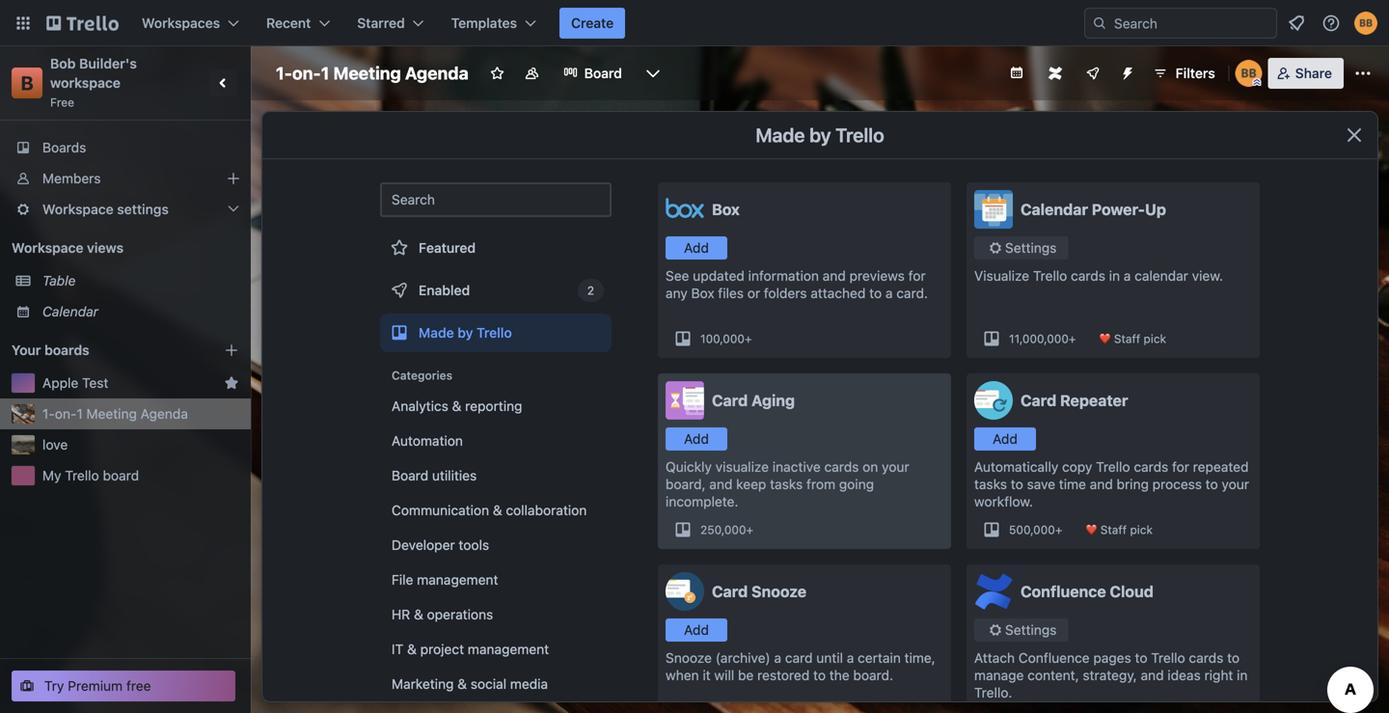 Task type: describe. For each thing, give the bounding box(es) containing it.
calendar power-up image
[[1009, 65, 1025, 80]]

free
[[50, 96, 74, 109]]

(archive)
[[716, 650, 771, 666]]

restored
[[758, 667, 810, 683]]

collaboration
[[506, 502, 587, 518]]

hr & operations
[[392, 606, 493, 622]]

or
[[748, 285, 760, 301]]

b
[[21, 71, 33, 94]]

100,000
[[701, 332, 745, 345]]

the
[[830, 667, 850, 683]]

workspace navigation collapse icon image
[[210, 69, 237, 96]]

will
[[715, 667, 735, 683]]

add button for card aging
[[666, 427, 728, 451]]

apple
[[42, 375, 78, 391]]

11,000,000
[[1009, 332, 1069, 345]]

try
[[44, 678, 64, 694]]

table link
[[42, 271, 239, 290]]

1 vertical spatial by
[[458, 325, 473, 341]]

hr
[[392, 606, 410, 622]]

card for card repeater
[[1021, 391, 1057, 410]]

add for card snooze
[[684, 622, 709, 638]]

bob builder's workspace link
[[50, 55, 140, 91]]

500,000 +
[[1009, 523, 1063, 537]]

board link
[[552, 58, 634, 89]]

board
[[103, 468, 139, 483]]

and inside see updated information and previews for any box files or folders attached to a card.
[[823, 268, 846, 284]]

templates button
[[440, 8, 548, 39]]

box inside see updated information and previews for any box files or folders attached to a card.
[[691, 285, 715, 301]]

staff for power-
[[1114, 332, 1141, 345]]

board,
[[666, 476, 706, 492]]

attached
[[811, 285, 866, 301]]

files
[[718, 285, 744, 301]]

add button for card repeater
[[975, 427, 1036, 451]]

featured
[[419, 240, 476, 256]]

sm image for calendar power-up
[[986, 238, 1005, 258]]

add for card aging
[[684, 431, 709, 447]]

reporting
[[465, 398, 523, 414]]

your inside automatically copy trello cards for repeated tasks to save time and bring process to your workflow.
[[1222, 476, 1250, 492]]

0 vertical spatial by
[[810, 124, 831, 146]]

workspaces
[[142, 15, 220, 31]]

certain
[[858, 650, 901, 666]]

to inside see updated information and previews for any box files or folders attached to a card.
[[870, 285, 882, 301]]

workspace settings
[[42, 201, 169, 217]]

when
[[666, 667, 699, 683]]

11,000,000 +
[[1009, 332, 1076, 345]]

on- inside text box
[[292, 63, 321, 83]]

love
[[42, 437, 68, 453]]

0 horizontal spatial bob builder (bobbuilder40) image
[[1236, 60, 1263, 87]]

incomplete.
[[666, 494, 739, 509]]

my
[[42, 468, 61, 483]]

time
[[1059, 476, 1087, 492]]

calendar power-up
[[1021, 200, 1167, 219]]

100,000 +
[[701, 332, 752, 345]]

visualize
[[975, 268, 1030, 284]]

1 inside text box
[[321, 63, 329, 83]]

switch to… image
[[14, 14, 33, 33]]

automatically copy trello cards for repeated tasks to save time and bring process to your workflow.
[[975, 459, 1250, 509]]

card for card snooze
[[712, 582, 748, 601]]

tasks inside the "quickly visualize inactive cards on your board, and keep tasks from going incomplete."
[[770, 476, 803, 492]]

aging
[[752, 391, 795, 410]]

quickly
[[666, 459, 712, 475]]

for inside see updated information and previews for any box files or folders attached to a card.
[[909, 268, 926, 284]]

0 vertical spatial box
[[712, 200, 740, 219]]

your boards with 4 items element
[[12, 339, 195, 362]]

+ for 250,000 +
[[746, 523, 754, 537]]

0 horizontal spatial 1-on-1 meeting agenda
[[42, 406, 188, 422]]

bob builder (bobbuilder40) image inside the "primary" element
[[1355, 12, 1378, 35]]

it & project management
[[392, 641, 549, 657]]

analytics & reporting
[[392, 398, 523, 414]]

developer tools link
[[380, 530, 612, 561]]

to down the automatically
[[1011, 476, 1024, 492]]

1- inside text box
[[276, 63, 292, 83]]

premium
[[68, 678, 123, 694]]

cards down calendar power-up
[[1071, 268, 1106, 284]]

filters
[[1176, 65, 1216, 81]]

staff for repeater
[[1101, 523, 1127, 537]]

0 vertical spatial confluence
[[1021, 582, 1106, 601]]

test
[[82, 375, 108, 391]]

workspace for workspace settings
[[42, 201, 114, 217]]

board utilities
[[392, 468, 477, 483]]

b link
[[12, 68, 42, 98]]

developer tools
[[392, 537, 489, 553]]

starred button
[[346, 8, 436, 39]]

communication & collaboration
[[392, 502, 587, 518]]

0 vertical spatial in
[[1109, 268, 1120, 284]]

0 horizontal spatial 1
[[77, 406, 83, 422]]

Search text field
[[380, 182, 612, 217]]

automation
[[392, 433, 463, 449]]

cards inside 'attach confluence pages to trello cards to manage content, strategy, and ideas right in trello.'
[[1189, 650, 1224, 666]]

0 vertical spatial snooze
[[752, 582, 807, 601]]

create button
[[560, 8, 625, 39]]

copy
[[1062, 459, 1093, 475]]

automatically
[[975, 459, 1059, 475]]

star or unstar board image
[[490, 66, 505, 81]]

confluence icon image
[[1049, 67, 1062, 80]]

repeated
[[1193, 459, 1249, 475]]

see updated information and previews for any box files or folders attached to a card.
[[666, 268, 928, 301]]

a inside see updated information and previews for any box files or folders attached to a card.
[[886, 285, 893, 301]]

cards inside the "quickly visualize inactive cards on your board, and keep tasks from going incomplete."
[[825, 459, 859, 475]]

workspace settings button
[[0, 194, 251, 225]]

marketing & social media
[[392, 676, 548, 692]]

builder's
[[79, 55, 137, 71]]

& for operations
[[414, 606, 423, 622]]

save
[[1027, 476, 1056, 492]]

board for board utilities
[[392, 468, 429, 483]]

show menu image
[[1354, 64, 1373, 83]]

utilities
[[432, 468, 477, 483]]

settings link for calendar
[[975, 236, 1069, 260]]

search image
[[1092, 15, 1108, 31]]

try premium free
[[44, 678, 151, 694]]

inactive
[[773, 459, 821, 475]]

card snooze
[[712, 582, 807, 601]]

calendar for calendar
[[42, 303, 98, 319]]

settings for confluence cloud
[[1005, 622, 1057, 638]]

500,000
[[1009, 523, 1055, 537]]

share button
[[1269, 58, 1344, 89]]

filters button
[[1147, 58, 1221, 89]]

card aging
[[712, 391, 795, 410]]

for inside automatically copy trello cards for repeated tasks to save time and bring process to your workflow.
[[1172, 459, 1190, 475]]

strategy,
[[1083, 667, 1137, 683]]

Board name text field
[[266, 58, 478, 89]]

any
[[666, 285, 688, 301]]

view.
[[1192, 268, 1224, 284]]

pages
[[1094, 650, 1132, 666]]

keep
[[736, 476, 767, 492]]

developer
[[392, 537, 455, 553]]

250,000 +
[[701, 523, 754, 537]]



Task type: vqa. For each thing, say whether or not it's contained in the screenshot.
tasks
yes



Task type: locate. For each thing, give the bounding box(es) containing it.
❤️ staff pick for power-
[[1100, 332, 1167, 345]]

1 horizontal spatial in
[[1237, 667, 1248, 683]]

0 horizontal spatial agenda
[[141, 406, 188, 422]]

to right pages
[[1135, 650, 1148, 666]]

0 vertical spatial management
[[417, 572, 498, 588]]

calendar
[[1135, 268, 1189, 284]]

in inside 'attach confluence pages to trello cards to manage content, strategy, and ideas right in trello.'
[[1237, 667, 1248, 683]]

0 horizontal spatial for
[[909, 268, 926, 284]]

made
[[756, 124, 805, 146], [419, 325, 454, 341]]

1 vertical spatial ❤️ staff pick
[[1086, 523, 1153, 537]]

0 vertical spatial sm image
[[986, 238, 1005, 258]]

it & project management link
[[380, 634, 612, 665]]

add button for box
[[666, 236, 728, 260]]

❤️ right 11,000,000 +
[[1100, 332, 1111, 345]]

to down 'repeated'
[[1206, 476, 1218, 492]]

bob builder (bobbuilder40) image right open information menu image
[[1355, 12, 1378, 35]]

+ for 11,000,000 +
[[1069, 332, 1076, 345]]

power ups image
[[1085, 66, 1101, 81]]

1 vertical spatial 1-
[[42, 406, 55, 422]]

pick
[[1144, 332, 1167, 345], [1130, 523, 1153, 537]]

0 vertical spatial agenda
[[405, 63, 469, 83]]

0 vertical spatial on-
[[292, 63, 321, 83]]

recent
[[266, 15, 311, 31]]

card.
[[897, 285, 928, 301]]

card left repeater
[[1021, 391, 1057, 410]]

a left "calendar"
[[1124, 268, 1131, 284]]

love link
[[42, 435, 239, 454]]

communication & collaboration link
[[380, 495, 612, 526]]

1 vertical spatial agenda
[[141, 406, 188, 422]]

0 vertical spatial for
[[909, 268, 926, 284]]

& right hr
[[414, 606, 423, 622]]

made by trello link
[[380, 314, 612, 352]]

trello inside automatically copy trello cards for repeated tasks to save time and bring process to your workflow.
[[1096, 459, 1131, 475]]

in left "calendar"
[[1109, 268, 1120, 284]]

1 settings from the top
[[1005, 240, 1057, 256]]

add button up it
[[666, 619, 728, 642]]

1 horizontal spatial 1-
[[276, 63, 292, 83]]

your boards
[[12, 342, 89, 358]]

add up quickly
[[684, 431, 709, 447]]

& for collaboration
[[493, 502, 502, 518]]

1 horizontal spatial calendar
[[1021, 200, 1088, 219]]

your right on
[[882, 459, 910, 475]]

0 horizontal spatial meeting
[[86, 406, 137, 422]]

calendar link
[[42, 302, 239, 321]]

& for social
[[458, 676, 467, 692]]

your
[[12, 342, 41, 358]]

made by trello
[[756, 124, 885, 146], [419, 325, 512, 341]]

workspace visible image
[[525, 66, 540, 81]]

❤️
[[1100, 332, 1111, 345], [1086, 523, 1098, 537]]

agenda up love link
[[141, 406, 188, 422]]

0 vertical spatial ❤️
[[1100, 332, 1111, 345]]

& inside 'link'
[[407, 641, 417, 657]]

1 vertical spatial staff
[[1101, 523, 1127, 537]]

1 vertical spatial made by trello
[[419, 325, 512, 341]]

1 sm image from the top
[[986, 238, 1005, 258]]

cards up going
[[825, 459, 859, 475]]

+ for 500,000 +
[[1055, 523, 1063, 537]]

settings link up visualize on the top right
[[975, 236, 1069, 260]]

1 vertical spatial calendar
[[42, 303, 98, 319]]

1 horizontal spatial made by trello
[[756, 124, 885, 146]]

to left the
[[814, 667, 826, 683]]

& right it
[[407, 641, 417, 657]]

1 horizontal spatial agenda
[[405, 63, 469, 83]]

2 settings link from the top
[[975, 619, 1069, 642]]

1 horizontal spatial 1-on-1 meeting agenda
[[276, 63, 469, 83]]

0 horizontal spatial tasks
[[770, 476, 803, 492]]

2 tasks from the left
[[975, 476, 1007, 492]]

agenda left star or unstar board image
[[405, 63, 469, 83]]

2 settings from the top
[[1005, 622, 1057, 638]]

❤️ down time
[[1086, 523, 1098, 537]]

settings
[[1005, 240, 1057, 256], [1005, 622, 1057, 638]]

0 vertical spatial your
[[882, 459, 910, 475]]

pick for power-
[[1144, 332, 1167, 345]]

1- down the recent
[[276, 63, 292, 83]]

1 vertical spatial board
[[392, 468, 429, 483]]

+ down keep
[[746, 523, 754, 537]]

1 horizontal spatial for
[[1172, 459, 1190, 475]]

0 vertical spatial 1-
[[276, 63, 292, 83]]

analytics
[[392, 398, 449, 414]]

0 horizontal spatial ❤️
[[1086, 523, 1098, 537]]

to inside snooze (archive) a card until a certain time, when it will be restored to the board.
[[814, 667, 826, 683]]

sm image for confluence cloud
[[986, 620, 1005, 640]]

box
[[712, 200, 740, 219], [691, 285, 715, 301]]

staff down visualize trello cards in a calendar view. at right
[[1114, 332, 1141, 345]]

add button for card snooze
[[666, 619, 728, 642]]

confluence
[[1021, 582, 1106, 601], [1019, 650, 1090, 666]]

❤️ staff pick down automatically copy trello cards for repeated tasks to save time and bring process to your workflow.
[[1086, 523, 1153, 537]]

recent button
[[255, 8, 342, 39]]

0 horizontal spatial board
[[392, 468, 429, 483]]

until
[[817, 650, 843, 666]]

meeting inside text box
[[333, 63, 401, 83]]

calendar down table
[[42, 303, 98, 319]]

try premium free button
[[12, 671, 235, 702]]

bob builder (bobbuilder40) image right filters
[[1236, 60, 1263, 87]]

open information menu image
[[1322, 14, 1341, 33]]

tasks down inactive
[[770, 476, 803, 492]]

workspace up table
[[12, 240, 84, 256]]

settings for calendar power-up
[[1005, 240, 1057, 256]]

confluence cloud
[[1021, 582, 1154, 601]]

from
[[807, 476, 836, 492]]

0 vertical spatial workspace
[[42, 201, 114, 217]]

a down the previews
[[886, 285, 893, 301]]

confluence down 500,000 +
[[1021, 582, 1106, 601]]

workspace down members
[[42, 201, 114, 217]]

staff
[[1114, 332, 1141, 345], [1101, 523, 1127, 537]]

1 horizontal spatial meeting
[[333, 63, 401, 83]]

1 vertical spatial 1-on-1 meeting agenda
[[42, 406, 188, 422]]

0 vertical spatial pick
[[1144, 332, 1167, 345]]

2 sm image from the top
[[986, 620, 1005, 640]]

❤️ for power-
[[1100, 332, 1111, 345]]

+ down or
[[745, 332, 752, 345]]

categories
[[392, 369, 453, 382]]

1 vertical spatial on-
[[55, 406, 77, 422]]

confluence inside 'attach confluence pages to trello cards to manage content, strategy, and ideas right in trello.'
[[1019, 650, 1090, 666]]

0 horizontal spatial by
[[458, 325, 473, 341]]

agenda
[[405, 63, 469, 83], [141, 406, 188, 422]]

this member is an admin of this board. image
[[1253, 78, 1262, 87]]

❤️ staff pick for repeater
[[1086, 523, 1153, 537]]

box up the updated
[[712, 200, 740, 219]]

snooze
[[752, 582, 807, 601], [666, 650, 712, 666]]

0 vertical spatial settings link
[[975, 236, 1069, 260]]

& down the board utilities link
[[493, 502, 502, 518]]

pick down bring
[[1130, 523, 1153, 537]]

box down the updated
[[691, 285, 715, 301]]

1 horizontal spatial made
[[756, 124, 805, 146]]

customize views image
[[644, 64, 663, 83]]

management down "hr & operations" link
[[468, 641, 549, 657]]

trello inside 'attach confluence pages to trello cards to manage content, strategy, and ideas right in trello.'
[[1151, 650, 1186, 666]]

for up 'card.'
[[909, 268, 926, 284]]

0 vertical spatial ❤️ staff pick
[[1100, 332, 1167, 345]]

automation link
[[380, 426, 612, 456]]

1 vertical spatial 1
[[77, 406, 83, 422]]

in right right
[[1237, 667, 1248, 683]]

share
[[1296, 65, 1333, 81]]

your inside the "quickly visualize inactive cards on your board, and keep tasks from going incomplete."
[[882, 459, 910, 475]]

snooze up card
[[752, 582, 807, 601]]

0 vertical spatial calendar
[[1021, 200, 1088, 219]]

&
[[452, 398, 462, 414], [493, 502, 502, 518], [414, 606, 423, 622], [407, 641, 417, 657], [458, 676, 467, 692]]

0 horizontal spatial your
[[882, 459, 910, 475]]

and right time
[[1090, 476, 1113, 492]]

free
[[126, 678, 151, 694]]

0 horizontal spatial 1-
[[42, 406, 55, 422]]

1
[[321, 63, 329, 83], [77, 406, 83, 422]]

1-on-1 meeting agenda inside text box
[[276, 63, 469, 83]]

add button up see
[[666, 236, 728, 260]]

settings link up the attach
[[975, 619, 1069, 642]]

0 vertical spatial board
[[584, 65, 622, 81]]

+ for 100,000 +
[[745, 332, 752, 345]]

media
[[510, 676, 548, 692]]

1-
[[276, 63, 292, 83], [42, 406, 55, 422]]

workflow.
[[975, 494, 1033, 509]]

manage
[[975, 667, 1024, 683]]

0 horizontal spatial made
[[419, 325, 454, 341]]

1 vertical spatial your
[[1222, 476, 1250, 492]]

sm image up the attach
[[986, 620, 1005, 640]]

your down 'repeated'
[[1222, 476, 1250, 492]]

management up operations
[[417, 572, 498, 588]]

0 vertical spatial 1-on-1 meeting agenda
[[276, 63, 469, 83]]

& for reporting
[[452, 398, 462, 414]]

and inside the "quickly visualize inactive cards on your board, and keep tasks from going incomplete."
[[710, 476, 733, 492]]

1- up love
[[42, 406, 55, 422]]

0 vertical spatial staff
[[1114, 332, 1141, 345]]

sm image up visualize on the top right
[[986, 238, 1005, 258]]

staff down automatically copy trello cards for repeated tasks to save time and bring process to your workflow.
[[1101, 523, 1127, 537]]

to down the previews
[[870, 285, 882, 301]]

management inside file management link
[[417, 572, 498, 588]]

& left social
[[458, 676, 467, 692]]

1-on-1 meeting agenda down apple test link
[[42, 406, 188, 422]]

add button up quickly
[[666, 427, 728, 451]]

1 horizontal spatial 1
[[321, 63, 329, 83]]

cards inside automatically copy trello cards for repeated tasks to save time and bring process to your workflow.
[[1134, 459, 1169, 475]]

and up attached
[[823, 268, 846, 284]]

add up it
[[684, 622, 709, 638]]

1 vertical spatial settings
[[1005, 622, 1057, 638]]

bob builder's workspace free
[[50, 55, 140, 109]]

1 vertical spatial in
[[1237, 667, 1248, 683]]

pick for repeater
[[1130, 523, 1153, 537]]

❤️ staff pick down "calendar"
[[1100, 332, 1167, 345]]

1 horizontal spatial bob builder (bobbuilder40) image
[[1355, 12, 1378, 35]]

workspace views
[[12, 240, 124, 256]]

on- down the apple
[[55, 406, 77, 422]]

a up the
[[847, 650, 854, 666]]

1 down the apple test
[[77, 406, 83, 422]]

ideas
[[1168, 667, 1201, 683]]

and up incomplete. on the bottom of page
[[710, 476, 733, 492]]

add button up the automatically
[[975, 427, 1036, 451]]

❤️ for repeater
[[1086, 523, 1098, 537]]

marketing & social media link
[[380, 669, 612, 700]]

1 vertical spatial sm image
[[986, 620, 1005, 640]]

+
[[745, 332, 752, 345], [1069, 332, 1076, 345], [746, 523, 754, 537], [1055, 523, 1063, 537]]

0 notifications image
[[1285, 12, 1308, 35]]

card for card aging
[[712, 391, 748, 410]]

add board image
[[224, 343, 239, 358]]

cards up bring
[[1134, 459, 1169, 475]]

add up the automatically
[[993, 431, 1018, 447]]

settings up the attach
[[1005, 622, 1057, 638]]

0 vertical spatial meeting
[[333, 63, 401, 83]]

1 vertical spatial pick
[[1130, 523, 1153, 537]]

0 vertical spatial made by trello
[[756, 124, 885, 146]]

bob
[[50, 55, 76, 71]]

tasks inside automatically copy trello cards for repeated tasks to save time and bring process to your workflow.
[[975, 476, 1007, 492]]

a up restored at right
[[774, 650, 782, 666]]

file management
[[392, 572, 498, 588]]

1 horizontal spatial ❤️
[[1100, 332, 1111, 345]]

1 vertical spatial made
[[419, 325, 454, 341]]

1 vertical spatial box
[[691, 285, 715, 301]]

to up right
[[1228, 650, 1240, 666]]

updated
[[693, 268, 745, 284]]

on
[[863, 459, 878, 475]]

workspace inside dropdown button
[[42, 201, 114, 217]]

settings link for confluence
[[975, 619, 1069, 642]]

primary element
[[0, 0, 1390, 46]]

1 settings link from the top
[[975, 236, 1069, 260]]

add for card repeater
[[993, 431, 1018, 447]]

0 vertical spatial made
[[756, 124, 805, 146]]

members link
[[0, 163, 251, 194]]

1-on-1 meeting agenda
[[276, 63, 469, 83], [42, 406, 188, 422]]

and inside automatically copy trello cards for repeated tasks to save time and bring process to your workflow.
[[1090, 476, 1113, 492]]

back to home image
[[46, 8, 119, 39]]

0 vertical spatial settings
[[1005, 240, 1057, 256]]

0 horizontal spatial made by trello
[[419, 325, 512, 341]]

1 vertical spatial workspace
[[12, 240, 84, 256]]

settings up visualize on the top right
[[1005, 240, 1057, 256]]

sm image
[[986, 238, 1005, 258], [986, 620, 1005, 640]]

1 vertical spatial confluence
[[1019, 650, 1090, 666]]

1 vertical spatial snooze
[[666, 650, 712, 666]]

automation image
[[1112, 58, 1139, 85]]

snooze (archive) a card until a certain time, when it will be restored to the board.
[[666, 650, 936, 683]]

visualize
[[716, 459, 769, 475]]

1 horizontal spatial by
[[810, 124, 831, 146]]

1 tasks from the left
[[770, 476, 803, 492]]

management inside it & project management 'link'
[[468, 641, 549, 657]]

bob builder (bobbuilder40) image
[[1355, 12, 1378, 35], [1236, 60, 1263, 87]]

calendar left power-
[[1021, 200, 1088, 219]]

snooze up when
[[666, 650, 712, 666]]

meeting down starred
[[333, 63, 401, 83]]

0 vertical spatial 1
[[321, 63, 329, 83]]

and left ideas
[[1141, 667, 1164, 683]]

+ down time
[[1055, 523, 1063, 537]]

pick down "calendar"
[[1144, 332, 1167, 345]]

starred icon image
[[224, 375, 239, 391]]

it
[[703, 667, 711, 683]]

it
[[392, 641, 404, 657]]

board down automation
[[392, 468, 429, 483]]

marketing
[[392, 676, 454, 692]]

& right the analytics
[[452, 398, 462, 414]]

0 horizontal spatial on-
[[55, 406, 77, 422]]

card repeater
[[1021, 391, 1129, 410]]

1 vertical spatial bob builder (bobbuilder40) image
[[1236, 60, 1263, 87]]

repeater
[[1061, 391, 1129, 410]]

time,
[[905, 650, 936, 666]]

1 horizontal spatial tasks
[[975, 476, 1007, 492]]

meeting
[[333, 63, 401, 83], [86, 406, 137, 422]]

featured link
[[380, 229, 612, 267]]

1 vertical spatial settings link
[[975, 619, 1069, 642]]

1 horizontal spatial your
[[1222, 476, 1250, 492]]

tasks up workflow.
[[975, 476, 1007, 492]]

see
[[666, 268, 689, 284]]

visualize trello cards in a calendar view.
[[975, 268, 1224, 284]]

add up see
[[684, 240, 709, 256]]

0 horizontal spatial calendar
[[42, 303, 98, 319]]

social
[[471, 676, 507, 692]]

1 vertical spatial for
[[1172, 459, 1190, 475]]

hr & operations link
[[380, 599, 612, 630]]

calendar
[[1021, 200, 1088, 219], [42, 303, 98, 319]]

+ up card repeater
[[1069, 332, 1076, 345]]

confluence up content,
[[1019, 650, 1090, 666]]

apple test link
[[42, 373, 216, 393]]

1 horizontal spatial on-
[[292, 63, 321, 83]]

agenda inside text box
[[405, 63, 469, 83]]

previews
[[850, 268, 905, 284]]

boards
[[42, 139, 86, 155]]

0 horizontal spatial snooze
[[666, 650, 712, 666]]

card left aging
[[712, 391, 748, 410]]

0 vertical spatial bob builder (bobbuilder40) image
[[1355, 12, 1378, 35]]

Search field
[[1108, 9, 1277, 38]]

meeting down test
[[86, 406, 137, 422]]

board for board
[[584, 65, 622, 81]]

views
[[87, 240, 124, 256]]

board utilities link
[[380, 460, 612, 491]]

1 horizontal spatial board
[[584, 65, 622, 81]]

cards up right
[[1189, 650, 1224, 666]]

board left customize views image
[[584, 65, 622, 81]]

1 vertical spatial management
[[468, 641, 549, 657]]

calendar for calendar power-up
[[1021, 200, 1088, 219]]

starred
[[357, 15, 405, 31]]

snooze inside snooze (archive) a card until a certain time, when it will be restored to the board.
[[666, 650, 712, 666]]

1 vertical spatial meeting
[[86, 406, 137, 422]]

workspace for workspace views
[[12, 240, 84, 256]]

1 horizontal spatial snooze
[[752, 582, 807, 601]]

1 down "recent" dropdown button
[[321, 63, 329, 83]]

0 horizontal spatial in
[[1109, 268, 1120, 284]]

1 vertical spatial ❤️
[[1086, 523, 1098, 537]]

content,
[[1028, 667, 1079, 683]]

add
[[684, 240, 709, 256], [684, 431, 709, 447], [993, 431, 1018, 447], [684, 622, 709, 638]]

on- down "recent" dropdown button
[[292, 63, 321, 83]]

add for box
[[684, 240, 709, 256]]

by
[[810, 124, 831, 146], [458, 325, 473, 341]]

card down 250,000 +
[[712, 582, 748, 601]]

boards
[[44, 342, 89, 358]]

1-on-1 meeting agenda down starred
[[276, 63, 469, 83]]

tools
[[459, 537, 489, 553]]

attach
[[975, 650, 1015, 666]]

and inside 'attach confluence pages to trello cards to manage content, strategy, and ideas right in trello.'
[[1141, 667, 1164, 683]]

& for project
[[407, 641, 417, 657]]

for up process
[[1172, 459, 1190, 475]]



